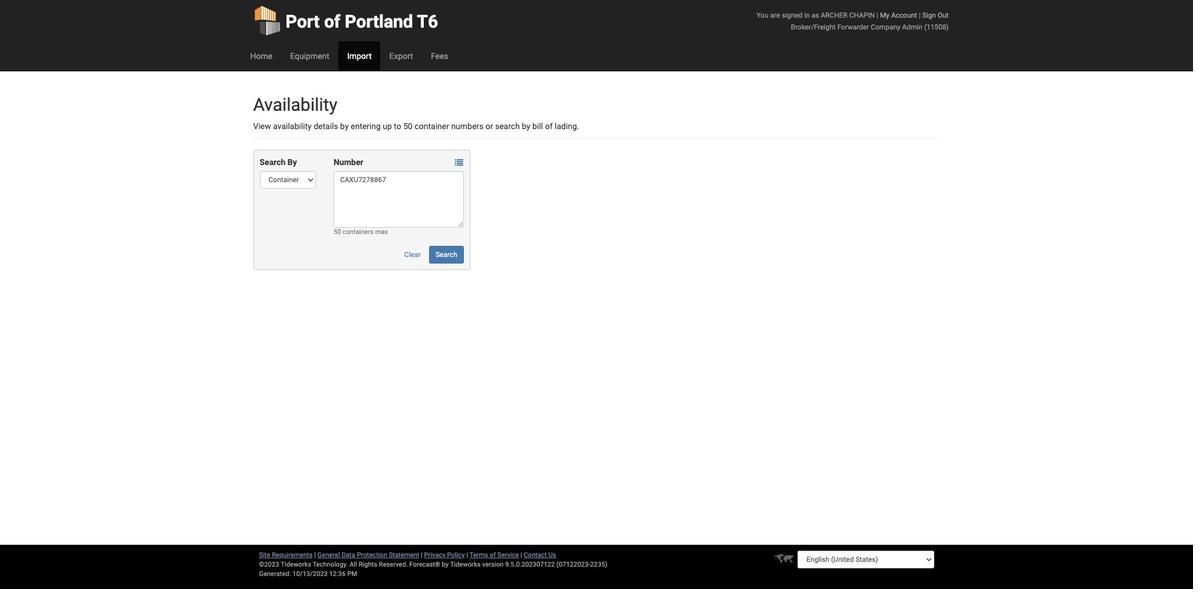 Task type: locate. For each thing, give the bounding box(es) containing it.
1 vertical spatial search
[[436, 251, 458, 259]]

by inside site requirements | general data protection statement | privacy policy | terms of service | contact us ©2023 tideworks technology. all rights reserved. forecast® by tideworks version 9.5.0.202307122 (07122023-2235) generated: 10/13/2023 12:36 pm
[[442, 561, 449, 568]]

by
[[340, 121, 349, 131], [522, 121, 531, 131], [442, 561, 449, 568]]

contact us link
[[524, 551, 556, 559]]

generated:
[[259, 570, 291, 578]]

broker/freight
[[791, 23, 836, 31]]

port
[[286, 11, 320, 32]]

1 horizontal spatial of
[[490, 551, 496, 559]]

in
[[805, 11, 810, 19]]

fees
[[431, 51, 448, 61]]

requirements
[[272, 551, 313, 559]]

containers
[[343, 228, 374, 236]]

50 left containers
[[334, 228, 341, 236]]

terms of service link
[[470, 551, 519, 559]]

50
[[403, 121, 413, 131], [334, 228, 341, 236]]

search left by
[[260, 157, 286, 167]]

pm
[[347, 570, 357, 578]]

Number text field
[[334, 171, 464, 228]]

t6
[[417, 11, 438, 32]]

12:36
[[329, 570, 346, 578]]

0 vertical spatial 50
[[403, 121, 413, 131]]

import
[[347, 51, 372, 61]]

0 horizontal spatial search
[[260, 157, 286, 167]]

all
[[350, 561, 357, 568]]

availability
[[273, 121, 312, 131]]

0 vertical spatial of
[[324, 11, 341, 32]]

privacy
[[424, 551, 446, 559]]

of inside site requirements | general data protection statement | privacy policy | terms of service | contact us ©2023 tideworks technology. all rights reserved. forecast® by tideworks version 9.5.0.202307122 (07122023-2235) generated: 10/13/2023 12:36 pm
[[490, 551, 496, 559]]

1 horizontal spatial by
[[442, 561, 449, 568]]

search
[[495, 121, 520, 131]]

statement
[[389, 551, 419, 559]]

forecast®
[[410, 561, 440, 568]]

site requirements | general data protection statement | privacy policy | terms of service | contact us ©2023 tideworks technology. all rights reserved. forecast® by tideworks version 9.5.0.202307122 (07122023-2235) generated: 10/13/2023 12:36 pm
[[259, 551, 608, 578]]

tideworks
[[450, 561, 481, 568]]

terms
[[470, 551, 488, 559]]

1 horizontal spatial search
[[436, 251, 458, 259]]

of
[[324, 11, 341, 32], [545, 121, 553, 131], [490, 551, 496, 559]]

version
[[482, 561, 504, 568]]

50 right 'to'
[[403, 121, 413, 131]]

reserved.
[[379, 561, 408, 568]]

50 containers max
[[334, 228, 388, 236]]

lading.
[[555, 121, 579, 131]]

0 horizontal spatial 50
[[334, 228, 341, 236]]

signed
[[782, 11, 803, 19]]

by
[[288, 157, 297, 167]]

of up version on the bottom left of the page
[[490, 551, 496, 559]]

view
[[253, 121, 271, 131]]

equipment
[[290, 51, 330, 61]]

admin
[[903, 23, 923, 31]]

sign
[[923, 11, 936, 19]]

equipment button
[[281, 41, 338, 71]]

details
[[314, 121, 338, 131]]

search
[[260, 157, 286, 167], [436, 251, 458, 259]]

1 horizontal spatial 50
[[403, 121, 413, 131]]

2 vertical spatial of
[[490, 551, 496, 559]]

my account link
[[880, 11, 918, 19]]

search for search by
[[260, 157, 286, 167]]

search inside button
[[436, 251, 458, 259]]

of right bill at left
[[545, 121, 553, 131]]

rights
[[359, 561, 377, 568]]

of right port
[[324, 11, 341, 32]]

1 vertical spatial of
[[545, 121, 553, 131]]

data
[[342, 551, 355, 559]]

port of portland t6 link
[[253, 0, 438, 41]]

view availability details by entering up to 50 container numbers or search by bill of lading.
[[253, 121, 579, 131]]

us
[[549, 551, 556, 559]]

| up the tideworks
[[467, 551, 468, 559]]

policy
[[447, 551, 465, 559]]

container
[[415, 121, 449, 131]]

by down privacy policy link
[[442, 561, 449, 568]]

port of portland t6
[[286, 11, 438, 32]]

0 horizontal spatial of
[[324, 11, 341, 32]]

by right details
[[340, 121, 349, 131]]

max
[[375, 228, 388, 236]]

0 vertical spatial search
[[260, 157, 286, 167]]

by left bill at left
[[522, 121, 531, 131]]

|
[[877, 11, 879, 19], [919, 11, 921, 19], [314, 551, 316, 559], [421, 551, 423, 559], [467, 551, 468, 559], [521, 551, 522, 559]]

search right clear
[[436, 251, 458, 259]]

2 horizontal spatial by
[[522, 121, 531, 131]]

you
[[757, 11, 769, 19]]

privacy policy link
[[424, 551, 465, 559]]



Task type: vqa. For each thing, say whether or not it's contained in the screenshot.
right Search
yes



Task type: describe. For each thing, give the bounding box(es) containing it.
numbers
[[451, 121, 484, 131]]

or
[[486, 121, 493, 131]]

archer
[[821, 11, 848, 19]]

export button
[[381, 41, 422, 71]]

9.5.0.202307122
[[505, 561, 555, 568]]

search for search
[[436, 251, 458, 259]]

| up forecast®
[[421, 551, 423, 559]]

©2023 tideworks
[[259, 561, 311, 568]]

chapin
[[850, 11, 875, 19]]

to
[[394, 121, 401, 131]]

sign out link
[[923, 11, 949, 19]]

number
[[334, 157, 363, 167]]

technology.
[[313, 561, 348, 568]]

entering
[[351, 121, 381, 131]]

clear button
[[398, 246, 427, 264]]

(07122023-
[[557, 561, 591, 568]]

portland
[[345, 11, 413, 32]]

home
[[250, 51, 273, 61]]

2235)
[[590, 561, 608, 568]]

general
[[318, 551, 340, 559]]

site requirements link
[[259, 551, 313, 559]]

site
[[259, 551, 270, 559]]

protection
[[357, 551, 387, 559]]

you are signed in as archer chapin | my account | sign out broker/freight forwarder company admin (11508)
[[757, 11, 949, 31]]

account
[[892, 11, 918, 19]]

| up 9.5.0.202307122 at left
[[521, 551, 522, 559]]

as
[[812, 11, 819, 19]]

show list image
[[455, 159, 463, 167]]

search button
[[429, 246, 464, 264]]

contact
[[524, 551, 547, 559]]

2 horizontal spatial of
[[545, 121, 553, 131]]

| left general
[[314, 551, 316, 559]]

| left sign
[[919, 11, 921, 19]]

out
[[938, 11, 949, 19]]

service
[[498, 551, 519, 559]]

home button
[[241, 41, 281, 71]]

my
[[880, 11, 890, 19]]

10/13/2023
[[293, 570, 328, 578]]

| left my
[[877, 11, 879, 19]]

company
[[871, 23, 901, 31]]

export
[[389, 51, 413, 61]]

search by
[[260, 157, 297, 167]]

are
[[771, 11, 780, 19]]

import button
[[338, 41, 381, 71]]

0 horizontal spatial by
[[340, 121, 349, 131]]

(11508)
[[925, 23, 949, 31]]

up
[[383, 121, 392, 131]]

fees button
[[422, 41, 457, 71]]

bill
[[533, 121, 543, 131]]

forwarder
[[838, 23, 869, 31]]

1 vertical spatial 50
[[334, 228, 341, 236]]

clear
[[404, 251, 421, 259]]

general data protection statement link
[[318, 551, 419, 559]]

availability
[[253, 94, 338, 115]]



